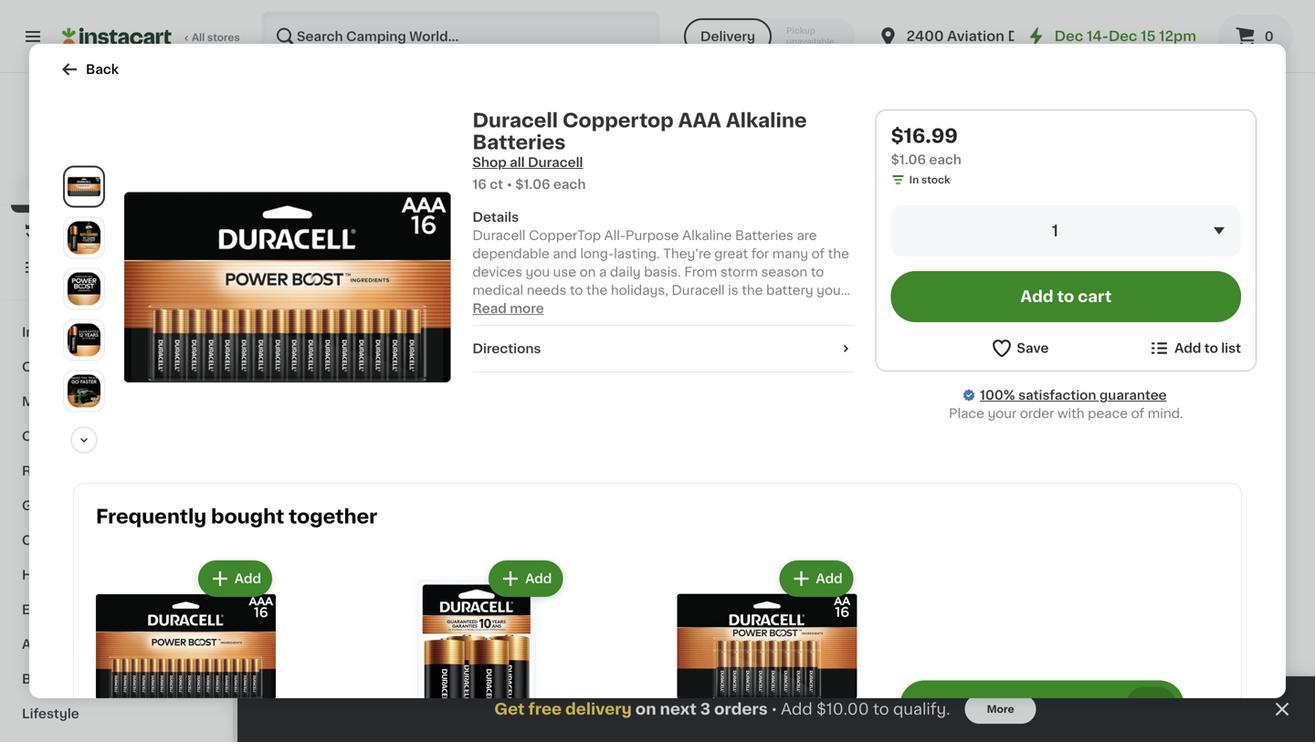 Task type: vqa. For each thing, say whether or not it's contained in the screenshot.
left TYLENOL
no



Task type: describe. For each thing, give the bounding box(es) containing it.
your
[[988, 408, 1017, 420]]

frequently bought together
[[96, 508, 378, 527]]

1 18 from the left
[[624, 691, 646, 710]]

lists link
[[11, 249, 222, 286]]

stock
[[922, 175, 951, 185]]

more
[[510, 302, 544, 315]]

again
[[92, 225, 129, 238]]

directions
[[473, 343, 541, 355]]

boating & watersports link
[[11, 662, 222, 697]]

1 duracell coppertop aa alkaline batteries from the left
[[614, 715, 764, 743]]

all stores
[[192, 32, 240, 42]]

1 (30+) from the top
[[1121, 107, 1157, 120]]

customer
[[274, 469, 375, 488]]

$ inside $ 11 99
[[1128, 692, 1134, 702]]

2 (30+) from the top
[[1121, 472, 1157, 485]]

1 view all (30+) from the top
[[1069, 107, 1157, 120]]

• inside get free delivery on next 3 orders • add $10.00 to qualify.
[[772, 702, 778, 717]]

$ inside $ 20 99
[[618, 327, 624, 337]]

bug-
[[998, 350, 1029, 363]]

active sport link
[[11, 628, 222, 662]]

2 coppertop from the left
[[1010, 715, 1083, 728]]

rope
[[614, 368, 648, 381]]

$49.95
[[1013, 332, 1059, 344]]

rv down covers
[[22, 465, 40, 478]]

choice
[[676, 350, 722, 363]]

delivery button
[[684, 18, 772, 55]]

each inside $16.99 $1.06 each
[[930, 154, 962, 166]]

12pm
[[1160, 30, 1197, 43]]

adventurer
[[514, 715, 586, 728]]

1 horizontal spatial satisfaction
[[1019, 389, 1097, 402]]

15
[[1141, 30, 1156, 43]]

69
[[454, 691, 481, 710]]

camping
[[22, 535, 82, 547]]

each inside duracell coppertop aaa alkaline batteries shop all duracell 16 ct • $1.06 each
[[554, 178, 586, 191]]

20
[[624, 326, 650, 345]]

all
[[192, 32, 205, 42]]

1 dec from the left
[[1055, 30, 1084, 43]]

0 button
[[1219, 15, 1294, 58]]

add all 3 items
[[986, 698, 1105, 714]]

product group containing 59
[[1124, 161, 1279, 398]]

2
[[1184, 386, 1191, 396]]

$229.99
[[503, 697, 556, 710]]

buy
[[51, 225, 77, 238]]

clear
[[725, 350, 759, 363]]

on
[[636, 702, 657, 718]]

in stock
[[910, 175, 951, 185]]

inside rv
[[22, 326, 84, 339]]

39
[[964, 326, 990, 345]]

yellow
[[954, 350, 995, 363]]

1 $ 18 99 from the left
[[618, 691, 662, 710]]

dec 14-dec 15 12pm link
[[1026, 26, 1197, 48]]

watersports
[[90, 673, 172, 686]]

next
[[660, 702, 697, 718]]

dr
[[1008, 30, 1025, 43]]

2 $ 18 99 from the left
[[958, 691, 1002, 710]]

aaa inside duracell coppertop aaa alkaline batteries shop all duracell 16 ct • $1.06 each
[[679, 111, 722, 130]]

lists
[[51, 261, 83, 274]]

frequently
[[96, 508, 207, 527]]

2 view from the top
[[1069, 472, 1100, 485]]

2 view all (30+) from the top
[[1069, 472, 1157, 485]]

1 field
[[891, 206, 1242, 257]]

outside rv link
[[11, 350, 222, 385]]

$1.06 inside duracell coppertop aaa alkaline batteries shop all duracell 16 ct • $1.06 each
[[516, 178, 551, 191]]

dec 14-dec 15 12pm
[[1055, 30, 1197, 43]]

back
[[86, 63, 119, 76]]

qualify.
[[894, 702, 951, 718]]

delivery
[[566, 702, 632, 718]]

hitch
[[22, 569, 58, 582]]

boating
[[22, 673, 73, 686]]

• inside duracell coppertop aaa alkaline batteries shop all duracell 16 ct • $1.06 each
[[507, 178, 512, 191]]

$16.99 $1.06 each
[[891, 127, 962, 166]]

stores
[[207, 32, 240, 42]]

save
[[1017, 342, 1049, 355]]

add to list
[[1175, 342, 1242, 355]]

light
[[651, 368, 684, 381]]

to inside the treatment tracker modal 'dialog'
[[873, 702, 890, 718]]

enlarge duracell coppertop aaa alkaline batteries angle_right (opens in a new tab) image
[[68, 273, 101, 306]]

outside
[[22, 361, 75, 374]]

97
[[483, 692, 495, 702]]

more
[[987, 705, 1015, 715]]

campers
[[614, 350, 673, 363]]

2400 aviation dr button
[[878, 11, 1025, 62]]

to for cart
[[1058, 289, 1075, 305]]

get free delivery on next 3 orders • add $10.00 to qualify.
[[495, 702, 951, 718]]

prices
[[135, 160, 167, 170]]

camping world logo image
[[98, 95, 135, 132]]

3 inside the treatment tracker modal 'dialog'
[[701, 702, 711, 718]]

duracell coppertop aaa alkaline batteries hero image
[[124, 124, 451, 451]]

0 horizontal spatial shop
[[51, 188, 85, 201]]

$ 20 99
[[618, 326, 666, 345]]

buy it again
[[51, 225, 129, 238]]

100% satisfaction guarantee
[[980, 389, 1167, 402]]

add all 3 items button
[[900, 681, 1184, 731]]

1 coppertop from the left
[[670, 715, 743, 728]]

total
[[1193, 386, 1217, 396]]

favorites
[[380, 469, 474, 488]]

11
[[1134, 691, 1151, 710]]

service type group
[[684, 18, 856, 55]]

wenzel magnetic screen house
[[444, 350, 554, 381]]

read more button
[[473, 300, 544, 318]]

16 inside duracell coppertop aaa alkaline batteries shop all duracell 16 ct • $1.06 each
[[473, 178, 487, 191]]

159
[[454, 326, 489, 345]]

rv for maintain rv
[[82, 396, 101, 408]]

delivery
[[701, 30, 756, 43]]

back button
[[58, 58, 119, 80]]

main content containing 16
[[238, 73, 1316, 743]]

100% satisfaction guarantee link
[[980, 387, 1167, 405]]

details button
[[473, 208, 854, 227]]

2 view all (30+) button from the top
[[1061, 461, 1177, 497]]

add to cart button
[[891, 271, 1242, 323]]

cart
[[1078, 289, 1112, 305]]

$10.00
[[817, 702, 870, 718]]

rocker
[[1124, 368, 1169, 381]]

enlarge duracell coppertop aaa alkaline batteries angle_top (opens in a new tab) image
[[68, 375, 101, 408]]

in
[[910, 175, 919, 185]]

$16.99
[[891, 127, 958, 146]]



Task type: locate. For each thing, give the bounding box(es) containing it.
1 view all (30+) button from the top
[[1061, 95, 1177, 132]]

0
[[1265, 30, 1274, 43]]

batteries inside duracell coppertop aaa alkaline batteries shop all duracell 16 ct • $1.06 each
[[473, 133, 566, 152]]

to left list
[[1205, 342, 1219, 355]]

1 vertical spatial view all (30+)
[[1069, 472, 1157, 485]]

view down with
[[1069, 472, 1100, 485]]

satisfaction inside everyday store prices 100% satisfaction guarantee
[[77, 178, 138, 188]]

$1.06 down duracell
[[516, 178, 551, 191]]

0 horizontal spatial guarantee
[[141, 178, 194, 188]]

0 vertical spatial to
[[1058, 289, 1075, 305]]

99 inside $ 11 99
[[1153, 692, 1167, 702]]

3 right next
[[701, 702, 711, 718]]

order
[[1020, 408, 1055, 420]]

1 horizontal spatial shop
[[473, 156, 507, 169]]

1 vertical spatial &
[[61, 569, 72, 582]]

alkaline inside duracell coppertop aaa alkaline batteries shop all duracell 16 ct • $1.06 each
[[726, 111, 807, 130]]

all left duracell
[[510, 156, 525, 169]]

store
[[106, 160, 133, 170]]

list
[[1222, 342, 1242, 355]]

1 vertical spatial •
[[772, 702, 778, 717]]

royal
[[1124, 386, 1153, 396]]

view all (30+) down peace
[[1069, 472, 1157, 485]]

100% satisfaction guarantee button
[[28, 172, 205, 191]]

satisfaction up the place your order with peace of mind.
[[1019, 389, 1097, 402]]

enlarge duracell coppertop aaa alkaline batteries angle_back (opens in a new tab) image
[[68, 324, 101, 357]]

rv
[[65, 326, 84, 339], [78, 361, 96, 374], [82, 396, 101, 408], [22, 465, 40, 478]]

instacart logo image
[[62, 26, 172, 48]]

aviation
[[948, 30, 1005, 43]]

a-
[[1029, 350, 1044, 363]]

buy it again link
[[11, 213, 222, 249]]

& right "boating"
[[77, 673, 87, 686]]

0 vertical spatial view all (30+) button
[[1061, 95, 1177, 132]]

all for add all 3 items button
[[1022, 698, 1042, 714]]

$ inside the $ 59 99
[[1128, 327, 1134, 337]]

1 horizontal spatial $1.06
[[891, 154, 926, 166]]

stabilization
[[44, 465, 125, 478]]

0 horizontal spatial 3
[[701, 702, 711, 718]]

0 vertical spatial shop
[[473, 156, 507, 169]]

2 horizontal spatial to
[[1205, 342, 1219, 355]]

1 vertical spatial $1.06
[[516, 178, 551, 191]]

None search field
[[261, 11, 661, 62]]

3
[[1045, 698, 1056, 714], [701, 702, 711, 718]]

add inside the treatment tracker modal 'dialog'
[[781, 702, 813, 718]]

electronics link
[[11, 593, 222, 628]]

main content
[[238, 73, 1316, 743]]

aa right next
[[746, 715, 764, 728]]

0 vertical spatial (30+)
[[1121, 107, 1157, 120]]

everyday
[[55, 160, 103, 170]]

1 horizontal spatial &
[[77, 673, 87, 686]]

batteries
[[473, 133, 566, 152], [357, 368, 416, 381], [867, 368, 926, 381], [867, 734, 926, 743]]

product group containing 11
[[1124, 526, 1279, 743]]

1 vertical spatial guarantee
[[1100, 389, 1167, 402]]

rv right 'inside'
[[65, 326, 84, 339]]

6-
[[444, 734, 458, 743]]

0 horizontal spatial duracell coppertop aa alkaline batteries
[[614, 715, 764, 743]]

coppertop down add all 3 items
[[1010, 715, 1083, 728]]

aa down 'items'
[[1086, 715, 1104, 728]]

100%
[[47, 178, 74, 188], [980, 389, 1016, 402]]

rv up enlarge duracell coppertop aaa alkaline batteries angle_top (opens in a new tab) image
[[78, 361, 96, 374]]

100% inside '100% satisfaction guarantee' link
[[980, 389, 1016, 402]]

18 left next
[[624, 691, 646, 710]]

all down dec 14-dec 15 12pm link
[[1103, 107, 1118, 120]]

campers choice clear rope light
[[614, 350, 759, 381]]

0 horizontal spatial each
[[554, 178, 586, 191]]

1 horizontal spatial to
[[1058, 289, 1075, 305]]

wenzel
[[444, 350, 491, 363]]

1 item carousel region from the top
[[274, 95, 1279, 446]]

0 vertical spatial •
[[507, 178, 512, 191]]

$1.06 up in
[[891, 154, 926, 166]]

magnetic
[[494, 350, 554, 363]]

rv for inside rv
[[65, 326, 84, 339]]

add
[[558, 176, 585, 189], [898, 176, 925, 189], [1238, 176, 1265, 189], [1021, 289, 1054, 305], [1175, 342, 1202, 355], [1238, 542, 1265, 555], [235, 573, 261, 586], [525, 573, 552, 586], [816, 573, 843, 586], [986, 698, 1019, 714], [781, 702, 813, 718]]

$1.06
[[891, 154, 926, 166], [516, 178, 551, 191]]

enlarge duracell coppertop aaa alkaline batteries hero (opens in a new tab) image
[[68, 171, 101, 203]]

inside
[[22, 326, 62, 339]]

maintain rv
[[22, 396, 101, 408]]

99 inside the $ 59 99
[[1162, 327, 1176, 337]]

2 duracell coppertop aa alkaline batteries from the left
[[954, 715, 1104, 743]]

0 vertical spatial guarantee
[[141, 178, 194, 188]]

shop up ct
[[473, 156, 507, 169]]

item carousel region containing 16
[[274, 95, 1279, 446]]

dec left 15
[[1109, 30, 1138, 43]]

all
[[1103, 107, 1118, 120], [510, 156, 525, 169], [1103, 472, 1118, 485], [1022, 698, 1042, 714]]

• right ct
[[507, 178, 512, 191]]

1 horizontal spatial 3
[[1045, 698, 1056, 714]]

each down duracell
[[554, 178, 586, 191]]

to for list
[[1205, 342, 1219, 355]]

2 item carousel region from the top
[[274, 461, 1279, 743]]

item carousel region containing customer favorites
[[274, 461, 1279, 743]]

product group containing 69
[[444, 526, 599, 743]]

lifestyle
[[22, 708, 79, 721]]

1 horizontal spatial coppertop
[[1010, 715, 1083, 728]]

2 vertical spatial to
[[873, 702, 890, 718]]

inside rv link
[[11, 315, 222, 350]]

1 horizontal spatial 100%
[[980, 389, 1016, 402]]

$1.06 inside $16.99 $1.06 each
[[891, 154, 926, 166]]

outdoor
[[1152, 350, 1206, 363]]

dec left the 14-
[[1055, 30, 1084, 43]]

house
[[493, 368, 534, 381]]

$ 159 99
[[448, 326, 505, 345]]

14-
[[1087, 30, 1109, 43]]

0 vertical spatial each
[[930, 154, 962, 166]]

(30+) down of
[[1121, 472, 1157, 485]]

to left 'cart'
[[1058, 289, 1075, 305]]

enlarge duracell coppertop aaa alkaline batteries angle_left (opens in a new tab) image
[[68, 222, 101, 255]]

1 vertical spatial (30+)
[[1121, 472, 1157, 485]]

1 vertical spatial item carousel region
[[274, 461, 1279, 743]]

0 vertical spatial 100%
[[47, 178, 74, 188]]

duracell coppertop aaa alkaline batteries
[[274, 350, 416, 381], [784, 350, 926, 381], [784, 715, 926, 743]]

coppertop inside duracell coppertop aaa alkaline batteries shop all duracell 16 ct • $1.06 each
[[563, 111, 674, 130]]

1 vertical spatial satisfaction
[[1019, 389, 1097, 402]]

all for 1st view all (30+) popup button from the top of the main content containing 16
[[1103, 107, 1118, 120]]

everyday store prices 100% satisfaction guarantee
[[47, 160, 194, 188]]

view all (30+) button
[[1061, 95, 1177, 132], [1061, 461, 1177, 497]]

place
[[949, 408, 985, 420]]

2 dec from the left
[[1109, 30, 1138, 43]]

1 horizontal spatial 18
[[964, 691, 986, 710]]

of
[[1132, 408, 1145, 420]]

it
[[80, 225, 89, 238]]

active sport
[[22, 639, 104, 651]]

generators link
[[11, 489, 222, 524]]

1 horizontal spatial duracell coppertop aa alkaline batteries
[[954, 715, 1104, 743]]

1 vertical spatial view
[[1069, 472, 1100, 485]]

0 horizontal spatial •
[[507, 178, 512, 191]]

each
[[930, 154, 962, 166], [554, 178, 586, 191]]

0 vertical spatial view all (30+)
[[1069, 107, 1157, 120]]

& left auto
[[128, 465, 139, 478]]

& left tow
[[61, 569, 72, 582]]

screen
[[444, 368, 489, 381]]

0 horizontal spatial 100%
[[47, 178, 74, 188]]

stowaway adventurer 6-speed folding bike 
[[444, 715, 590, 743]]

kickback
[[1209, 350, 1267, 363]]

0 horizontal spatial coppertop
[[670, 715, 743, 728]]

0 horizontal spatial dec
[[1055, 30, 1084, 43]]

& for watersports
[[77, 673, 87, 686]]

$69.97 original price: $229.99 element
[[444, 689, 599, 713]]

1 vertical spatial shop
[[51, 188, 85, 201]]

0 vertical spatial &
[[128, 465, 139, 478]]

shop
[[473, 156, 507, 169], [51, 188, 85, 201]]

1 view from the top
[[1069, 107, 1100, 120]]

duracell coppertop aaa alkaline batteries shop all duracell 16 ct • $1.06 each
[[473, 111, 807, 191]]

0 horizontal spatial 18
[[624, 691, 646, 710]]

folding
[[503, 734, 551, 743]]

• right orders
[[772, 702, 778, 717]]

0 vertical spatial item carousel region
[[274, 95, 1279, 446]]

item carousel region
[[274, 95, 1279, 446], [274, 461, 1279, 743]]

1 vertical spatial each
[[554, 178, 586, 191]]

view all (30+) button down dec 14-dec 15 12pm link
[[1061, 95, 1177, 132]]

$ inside $ 159 99
[[448, 327, 454, 337]]

all for first view all (30+) popup button from the bottom
[[1103, 472, 1118, 485]]

rv stabilization & auto link
[[11, 454, 222, 489]]

view
[[1069, 107, 1100, 120], [1069, 472, 1100, 485]]

view all (30+)
[[1069, 107, 1157, 120], [1069, 472, 1157, 485]]

tow
[[75, 569, 101, 582]]

guarantee up of
[[1100, 389, 1167, 402]]

(30+) down 15
[[1121, 107, 1157, 120]]

duracell
[[473, 111, 558, 130], [274, 350, 327, 363], [784, 350, 837, 363], [614, 715, 667, 728], [784, 715, 837, 728], [954, 715, 1007, 728]]

view all (30+) button down peace
[[1061, 461, 1177, 497]]

& for tow
[[61, 569, 72, 582]]

all inside duracell coppertop aaa alkaline batteries shop all duracell 16 ct • $1.06 each
[[510, 156, 525, 169]]

read
[[473, 302, 507, 315]]

shop down everyday
[[51, 188, 85, 201]]

customer favorites
[[274, 469, 474, 488]]

mind.
[[1148, 408, 1184, 420]]

0 horizontal spatial &
[[61, 569, 72, 582]]

product group containing 159
[[444, 161, 599, 398]]

1 vertical spatial 100%
[[980, 389, 1016, 402]]

treatment tracker modal dialog
[[238, 677, 1316, 743]]

to right $10.00
[[873, 702, 890, 718]]

$ inside $ 69 97
[[448, 692, 454, 702]]

1 horizontal spatial aa
[[1086, 715, 1104, 728]]

2 aa from the left
[[1086, 715, 1104, 728]]

0 vertical spatial view
[[1069, 107, 1100, 120]]

all down peace
[[1103, 472, 1118, 485]]

camping link
[[11, 524, 222, 558]]

2 18 from the left
[[964, 691, 986, 710]]

options
[[1219, 386, 1259, 396]]

all right more
[[1022, 698, 1042, 714]]

$ 69 97
[[448, 691, 495, 710]]

0 horizontal spatial to
[[873, 702, 890, 718]]

99 inside $ 20 99
[[652, 327, 666, 337]]

18 left more
[[964, 691, 986, 710]]

0 vertical spatial $1.06
[[891, 154, 926, 166]]

guarantee inside everyday store prices 100% satisfaction guarantee
[[141, 178, 194, 188]]

1 vertical spatial to
[[1205, 342, 1219, 355]]

more button
[[965, 695, 1037, 725]]

$39.95 original price: $49.95 element
[[954, 323, 1109, 347]]

$ 11 99
[[1128, 691, 1167, 710]]

bought
[[211, 508, 284, 527]]

0 horizontal spatial $ 18 99
[[618, 691, 662, 710]]

99 inside $ 159 99
[[491, 327, 505, 337]]

free
[[529, 702, 562, 718]]

1 horizontal spatial •
[[772, 702, 778, 717]]

100% up your
[[980, 389, 1016, 402]]

rv right maintain
[[82, 396, 101, 408]]

0 horizontal spatial satisfaction
[[77, 178, 138, 188]]

& inside "link"
[[77, 673, 87, 686]]

1 vertical spatial view all (30+) button
[[1061, 461, 1177, 497]]

active
[[22, 639, 64, 651]]

coppertop right on
[[670, 715, 743, 728]]

0 horizontal spatial $1.06
[[516, 178, 551, 191]]

view down the 14-
[[1069, 107, 1100, 120]]

2 vertical spatial &
[[77, 673, 87, 686]]

satisfaction down everyday store prices link
[[77, 178, 138, 188]]

each up stock at the right top of page
[[930, 154, 962, 166]]

18
[[624, 691, 646, 710], [964, 691, 986, 710]]

1 horizontal spatial dec
[[1109, 30, 1138, 43]]

with
[[1058, 408, 1085, 420]]

3 inside add all 3 items button
[[1045, 698, 1056, 714]]

coppertop
[[670, 715, 743, 728], [1010, 715, 1083, 728]]

hitch & tow link
[[11, 558, 222, 593]]

2400 aviation dr
[[907, 30, 1025, 43]]

1 horizontal spatial guarantee
[[1100, 389, 1167, 402]]

100% down everyday
[[47, 178, 74, 188]]

2400
[[907, 30, 944, 43]]

100% inside everyday store prices 100% satisfaction guarantee
[[47, 178, 74, 188]]

2 horizontal spatial &
[[128, 465, 139, 478]]

1 horizontal spatial each
[[930, 154, 962, 166]]

boating & watersports
[[22, 673, 172, 686]]

$ 16 99
[[278, 326, 322, 345], [788, 326, 832, 345], [278, 691, 322, 710], [788, 691, 832, 710]]

shop link
[[11, 176, 222, 213]]

1 aa from the left
[[746, 715, 764, 728]]

rv for outside rv
[[78, 361, 96, 374]]

view all (30+) down dec 14-dec 15 12pm link
[[1069, 107, 1157, 120]]

bike
[[554, 734, 582, 743]]

0 vertical spatial satisfaction
[[77, 178, 138, 188]]

$ inside $ 39 95
[[958, 327, 964, 337]]

shop inside duracell coppertop aaa alkaline batteries shop all duracell 16 ct • $1.06 each
[[473, 156, 507, 169]]

all stores link
[[62, 11, 241, 62]]

3 left 'items'
[[1045, 698, 1056, 714]]

gci
[[1124, 350, 1149, 363]]

1 horizontal spatial $ 18 99
[[958, 691, 1002, 710]]

duracell inside duracell coppertop aaa alkaline batteries shop all duracell 16 ct • $1.06 each
[[473, 111, 558, 130]]

all inside button
[[1022, 698, 1042, 714]]

0 horizontal spatial aa
[[746, 715, 764, 728]]

gci outdoor kickback rocker royal blue, 2 total options
[[1124, 350, 1267, 396]]

product group
[[274, 161, 429, 398], [444, 161, 599, 398], [784, 161, 939, 415], [1124, 161, 1279, 398], [444, 526, 599, 743], [1124, 526, 1279, 743], [96, 558, 276, 743], [387, 558, 567, 743], [678, 558, 858, 743]]

orders
[[715, 702, 768, 718]]

guarantee down prices
[[141, 178, 194, 188]]



